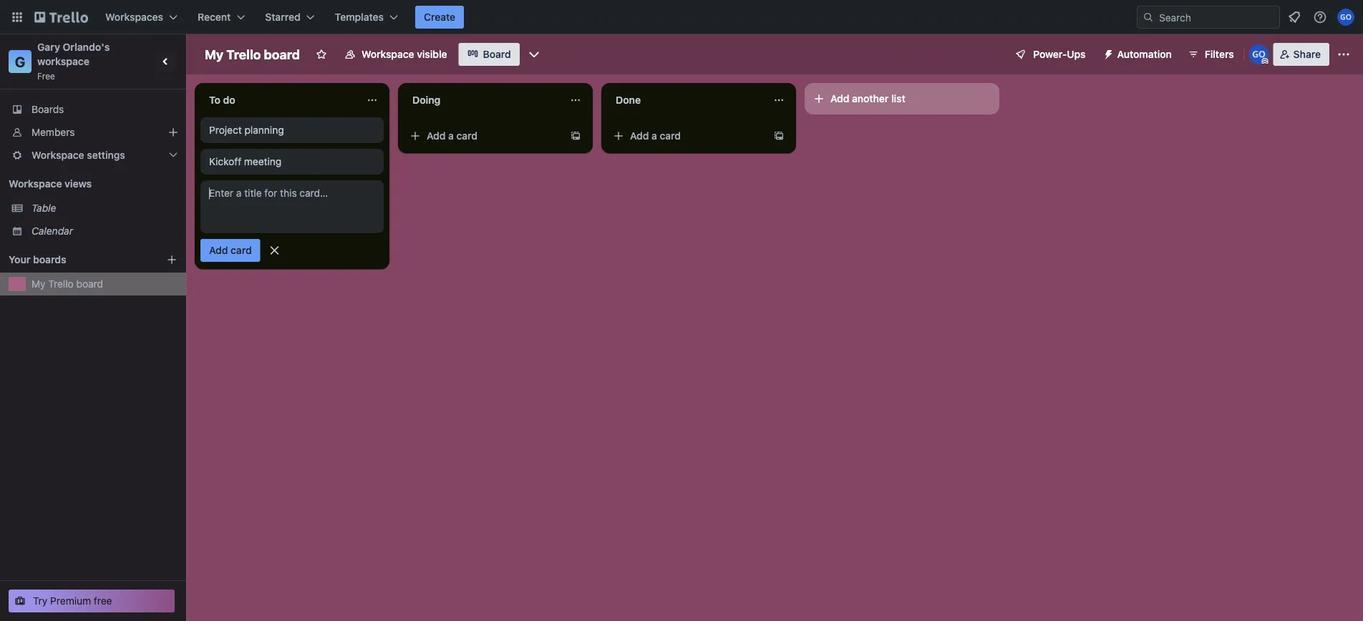 Task type: vqa. For each thing, say whether or not it's contained in the screenshot.
Click to unstar New board. It will be removed from your starred list. image
no



Task type: locate. For each thing, give the bounding box(es) containing it.
table link
[[32, 201, 178, 215]]

doing
[[412, 94, 441, 106]]

calendar link
[[32, 224, 178, 238]]

add a card button down 'doing' text field
[[404, 125, 564, 147]]

gary
[[37, 41, 60, 53]]

workspace up table
[[9, 178, 62, 190]]

my trello board down starred on the top of the page
[[205, 47, 300, 62]]

0 horizontal spatial board
[[76, 278, 103, 290]]

1 horizontal spatial my trello board
[[205, 47, 300, 62]]

1 vertical spatial workspace
[[32, 149, 84, 161]]

1 horizontal spatial trello
[[226, 47, 261, 62]]

2 a from the left
[[652, 130, 657, 142]]

card for done
[[660, 130, 681, 142]]

add left another
[[830, 93, 849, 105]]

g link
[[9, 50, 32, 73]]

0 horizontal spatial card
[[231, 244, 252, 256]]

card for doing
[[456, 130, 478, 142]]

board inside text field
[[264, 47, 300, 62]]

ups
[[1067, 48, 1086, 60]]

add
[[830, 93, 849, 105], [427, 130, 446, 142], [630, 130, 649, 142], [209, 244, 228, 256]]

1 horizontal spatial add a card
[[630, 130, 681, 142]]

recent
[[198, 11, 231, 23]]

calendar
[[32, 225, 73, 237]]

my down the your boards
[[32, 278, 45, 290]]

power-
[[1033, 48, 1067, 60]]

open information menu image
[[1313, 10, 1327, 24]]

workspace visible button
[[336, 43, 456, 66]]

visible
[[417, 48, 447, 60]]

workspace down templates dropdown button
[[362, 48, 414, 60]]

add a card for done
[[630, 130, 681, 142]]

to do
[[209, 94, 235, 106]]

a
[[448, 130, 454, 142], [652, 130, 657, 142]]

2 add a card button from the left
[[607, 125, 767, 147]]

add for add a card button related to doing
[[427, 130, 446, 142]]

1 vertical spatial board
[[76, 278, 103, 290]]

a down done 'text field'
[[652, 130, 657, 142]]

1 horizontal spatial a
[[652, 130, 657, 142]]

1 add a card button from the left
[[404, 125, 564, 147]]

project
[[209, 124, 242, 136]]

create button
[[415, 6, 464, 29]]

views
[[64, 178, 92, 190]]

board down starred on the top of the page
[[264, 47, 300, 62]]

sm image
[[1097, 43, 1117, 63]]

premium
[[50, 595, 91, 607]]

workspace for workspace visible
[[362, 48, 414, 60]]

my trello board inside 'board name' text field
[[205, 47, 300, 62]]

workspace for workspace settings
[[32, 149, 84, 161]]

0 vertical spatial board
[[264, 47, 300, 62]]

1 horizontal spatial card
[[456, 130, 478, 142]]

add down doing
[[427, 130, 446, 142]]

0 horizontal spatial my trello board
[[32, 278, 103, 290]]

trello down the recent dropdown button
[[226, 47, 261, 62]]

this member is an admin of this board. image
[[1262, 58, 1268, 64]]

0 horizontal spatial my
[[32, 278, 45, 290]]

0 horizontal spatial a
[[448, 130, 454, 142]]

power-ups
[[1033, 48, 1086, 60]]

try
[[33, 595, 48, 607]]

add board image
[[166, 254, 178, 266]]

workspace settings button
[[0, 144, 186, 167]]

try premium free button
[[9, 590, 175, 613]]

automation
[[1117, 48, 1172, 60]]

1 horizontal spatial my
[[205, 47, 223, 62]]

project planning
[[209, 124, 284, 136]]

workspace
[[362, 48, 414, 60], [32, 149, 84, 161], [9, 178, 62, 190]]

switch to… image
[[10, 10, 24, 24]]

my down recent
[[205, 47, 223, 62]]

do
[[223, 94, 235, 106]]

free
[[94, 595, 112, 607]]

0 horizontal spatial add a card
[[427, 130, 478, 142]]

kickoff meeting
[[209, 156, 282, 168]]

add down the done
[[630, 130, 649, 142]]

2 vertical spatial workspace
[[9, 178, 62, 190]]

a for done
[[652, 130, 657, 142]]

workspace for workspace views
[[9, 178, 62, 190]]

1 add a card from the left
[[427, 130, 478, 142]]

1 a from the left
[[448, 130, 454, 142]]

add card
[[209, 244, 252, 256]]

add right add board "icon" at left top
[[209, 244, 228, 256]]

Search field
[[1154, 6, 1279, 28]]

customize views image
[[527, 47, 541, 62]]

a for doing
[[448, 130, 454, 142]]

1 horizontal spatial board
[[264, 47, 300, 62]]

workspaces button
[[97, 6, 186, 29]]

list
[[891, 93, 905, 105]]

starred button
[[257, 6, 323, 29]]

0 horizontal spatial trello
[[48, 278, 74, 290]]

trello down boards
[[48, 278, 74, 290]]

card
[[456, 130, 478, 142], [660, 130, 681, 142], [231, 244, 252, 256]]

0 horizontal spatial add a card button
[[404, 125, 564, 147]]

workspace inside dropdown button
[[32, 149, 84, 161]]

card down 'doing' text field
[[456, 130, 478, 142]]

power-ups button
[[1005, 43, 1094, 66]]

filters button
[[1183, 43, 1238, 66]]

add a card button for doing
[[404, 125, 564, 147]]

add a card button down done 'text field'
[[607, 125, 767, 147]]

1 vertical spatial trello
[[48, 278, 74, 290]]

my trello board
[[205, 47, 300, 62], [32, 278, 103, 290]]

0 vertical spatial my trello board
[[205, 47, 300, 62]]

boards link
[[0, 98, 186, 121]]

add for add a card button corresponding to done
[[630, 130, 649, 142]]

a down 'doing' text field
[[448, 130, 454, 142]]

trello
[[226, 47, 261, 62], [48, 278, 74, 290]]

gary orlando's workspace link
[[37, 41, 112, 67]]

workspace settings
[[32, 149, 125, 161]]

workspace inside button
[[362, 48, 414, 60]]

workspace
[[37, 55, 89, 67]]

add a card
[[427, 130, 478, 142], [630, 130, 681, 142]]

workspace navigation collapse icon image
[[156, 52, 176, 72]]

board down your boards with 1 items element
[[76, 278, 103, 290]]

my trello board down your boards with 1 items element
[[32, 278, 103, 290]]

card down done 'text field'
[[660, 130, 681, 142]]

board
[[264, 47, 300, 62], [76, 278, 103, 290]]

search image
[[1143, 11, 1154, 23]]

add a card down the done
[[630, 130, 681, 142]]

0 notifications image
[[1286, 9, 1303, 26]]

1 horizontal spatial add a card button
[[607, 125, 767, 147]]

boards
[[32, 103, 64, 115]]

card left cancel image at the top of page
[[231, 244, 252, 256]]

0 vertical spatial workspace
[[362, 48, 414, 60]]

planning
[[245, 124, 284, 136]]

add a card down doing
[[427, 130, 478, 142]]

0 vertical spatial trello
[[226, 47, 261, 62]]

2 add a card from the left
[[630, 130, 681, 142]]

0 vertical spatial my
[[205, 47, 223, 62]]

2 horizontal spatial card
[[660, 130, 681, 142]]

workspace down members
[[32, 149, 84, 161]]

recent button
[[189, 6, 254, 29]]

add a card button
[[404, 125, 564, 147], [607, 125, 767, 147]]

my
[[205, 47, 223, 62], [32, 278, 45, 290]]



Task type: describe. For each thing, give the bounding box(es) containing it.
gary orlando (garyorlando) image
[[1337, 9, 1355, 26]]

add a card for doing
[[427, 130, 478, 142]]

meeting
[[244, 156, 282, 168]]

workspace visible
[[362, 48, 447, 60]]

trello inside my trello board link
[[48, 278, 74, 290]]

share button
[[1273, 43, 1329, 66]]

kickoff meeting link
[[209, 155, 375, 169]]

1 vertical spatial my
[[32, 278, 45, 290]]

your boards
[[9, 254, 66, 266]]

share
[[1293, 48, 1321, 60]]

done
[[616, 94, 641, 106]]

project planning link
[[209, 123, 375, 137]]

members link
[[0, 121, 186, 144]]

add a card button for done
[[607, 125, 767, 147]]

table
[[32, 202, 56, 214]]

primary element
[[0, 0, 1363, 34]]

To do text field
[[200, 89, 358, 112]]

templates
[[335, 11, 384, 23]]

cancel image
[[267, 243, 282, 258]]

filters
[[1205, 48, 1234, 60]]

Doing text field
[[404, 89, 561, 112]]

board link
[[459, 43, 520, 66]]

templates button
[[326, 6, 407, 29]]

add for add another list button
[[830, 93, 849, 105]]

workspaces
[[105, 11, 163, 23]]

try premium free
[[33, 595, 112, 607]]

orlando's
[[63, 41, 110, 53]]

board
[[483, 48, 511, 60]]

create
[[424, 11, 455, 23]]

show menu image
[[1337, 47, 1351, 62]]

create from template… image
[[570, 130, 581, 142]]

members
[[32, 126, 75, 138]]

back to home image
[[34, 6, 88, 29]]

your
[[9, 254, 30, 266]]

free
[[37, 71, 55, 81]]

star or unstar board image
[[316, 49, 327, 60]]

Done text field
[[607, 89, 765, 112]]

boards
[[33, 254, 66, 266]]

gary orlando's workspace free
[[37, 41, 112, 81]]

another
[[852, 93, 889, 105]]

settings
[[87, 149, 125, 161]]

starred
[[265, 11, 300, 23]]

Board name text field
[[198, 43, 307, 66]]

trello inside 'board name' text field
[[226, 47, 261, 62]]

workspace views
[[9, 178, 92, 190]]

gary orlando (garyorlando) image
[[1249, 44, 1269, 64]]

kickoff
[[209, 156, 241, 168]]

card inside "add card" button
[[231, 244, 252, 256]]

1 vertical spatial my trello board
[[32, 278, 103, 290]]

your boards with 1 items element
[[9, 251, 145, 268]]

add card button
[[200, 239, 260, 262]]

add another list button
[[805, 83, 999, 115]]

g
[[15, 53, 25, 70]]

my inside 'board name' text field
[[205, 47, 223, 62]]

automation button
[[1097, 43, 1180, 66]]

add another list
[[830, 93, 905, 105]]

to
[[209, 94, 221, 106]]

Enter a title for this card… text field
[[200, 180, 384, 233]]

my trello board link
[[32, 277, 178, 291]]

create from template… image
[[773, 130, 785, 142]]



